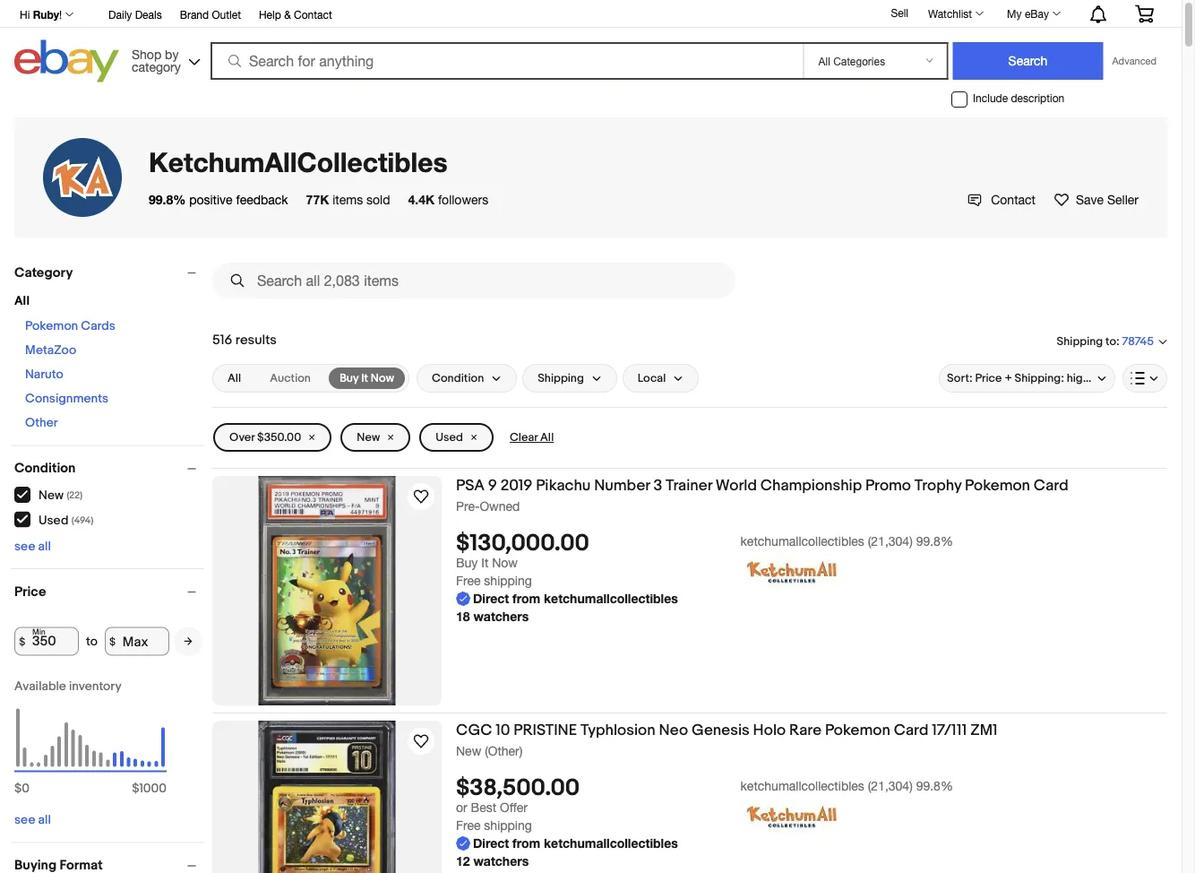 Task type: locate. For each thing, give the bounding box(es) containing it.
watchers inside free shipping direct from ketchumallcollectibles 12 watchers
[[474, 854, 529, 869]]

0 vertical spatial condition
[[432, 371, 484, 385]]

None submit
[[953, 42, 1104, 80]]

all for condition
[[38, 539, 51, 554]]

1 horizontal spatial buy
[[456, 556, 478, 570]]

0 vertical spatial see
[[14, 539, 35, 554]]

all
[[14, 294, 30, 309], [228, 371, 241, 385], [541, 431, 554, 444]]

now down the owned
[[492, 556, 518, 570]]

ketchumallcollectibles inside ketchumallcollectibles (21,304) 99.8% or best offer
[[741, 778, 865, 793]]

2 horizontal spatial new
[[456, 743, 482, 758]]

used
[[436, 431, 463, 444], [39, 513, 68, 528]]

condition up used link at the left
[[432, 371, 484, 385]]

price
[[976, 371, 1003, 385], [14, 584, 46, 600]]

all for price
[[38, 813, 51, 828]]

direct inside free shipping direct from ketchumallcollectibles 12 watchers
[[473, 836, 509, 851]]

1 horizontal spatial contact
[[992, 192, 1036, 207]]

new inside 'cgc 10 pristine typhlosion neo genesis holo rare pokemon card 17/111 zm1 new (other)'
[[456, 743, 482, 758]]

free for $130,000.00
[[456, 573, 481, 588]]

99.8% left positive on the top left
[[149, 192, 186, 207]]

1 horizontal spatial shipping
[[1057, 334, 1104, 348]]

to
[[1106, 334, 1117, 348], [86, 634, 98, 649]]

see for price
[[14, 813, 35, 828]]

pokemon up metazoo at the left top of page
[[25, 319, 78, 334]]

Search all 2,083 items field
[[212, 263, 736, 299]]

sort: price + shipping: highest first button
[[939, 364, 1130, 393]]

now up new link
[[371, 371, 394, 385]]

0 vertical spatial (21,304)
[[868, 534, 913, 548]]

0 vertical spatial shipping
[[1057, 334, 1104, 348]]

it inside 'ketchumallcollectibles (21,304) 99.8% buy it now'
[[482, 556, 489, 570]]

new
[[357, 431, 380, 444], [39, 488, 64, 503], [456, 743, 482, 758]]

visit ketchumallcollectibles ebay store! image
[[741, 554, 843, 590], [741, 799, 843, 835]]

rare
[[790, 721, 822, 740]]

condition button up (22)
[[14, 460, 204, 476]]

0 horizontal spatial buy
[[340, 371, 359, 385]]

watchers right '18'
[[474, 609, 529, 624]]

1 horizontal spatial new
[[357, 431, 380, 444]]

0 vertical spatial all
[[38, 539, 51, 554]]

contact inside "link"
[[294, 8, 332, 21]]

from inside free shipping direct from ketchumallcollectibles 18 watchers
[[513, 591, 541, 606]]

price inside "dropdown button"
[[976, 371, 1003, 385]]

99.8% inside ketchumallcollectibles (21,304) 99.8% or best offer
[[917, 778, 954, 793]]

new for new (22)
[[39, 488, 64, 503]]

first
[[1109, 371, 1130, 385]]

1 vertical spatial watchers
[[474, 854, 529, 869]]

99.8% inside 'ketchumallcollectibles (21,304) 99.8% buy it now'
[[917, 534, 954, 548]]

(other)
[[485, 743, 523, 758]]

free inside free shipping direct from ketchumallcollectibles 12 watchers
[[456, 818, 481, 833]]

1 see all from the top
[[14, 539, 51, 554]]

0 vertical spatial condition button
[[417, 364, 517, 393]]

0 vertical spatial shipping
[[484, 573, 532, 588]]

1 (21,304) from the top
[[868, 534, 913, 548]]

0 vertical spatial see all button
[[14, 539, 51, 554]]

2 direct from the top
[[473, 836, 509, 851]]

all right clear
[[541, 431, 554, 444]]

1 horizontal spatial used
[[436, 431, 463, 444]]

1 vertical spatial direct
[[473, 836, 509, 851]]

contact right &
[[294, 8, 332, 21]]

0 vertical spatial contact
[[294, 8, 332, 21]]

visit ketchumallcollectibles ebay store! image for $38,500.00
[[741, 799, 843, 835]]

0 vertical spatial watchers
[[474, 609, 529, 624]]

1 vertical spatial direct from ketchumallcollectibles text field
[[456, 835, 678, 853]]

main content
[[212, 255, 1168, 873]]

card inside 'cgc 10 pristine typhlosion neo genesis holo rare pokemon card 17/111 zm1 new (other)'
[[894, 721, 929, 740]]

save seller
[[1077, 192, 1139, 207]]

2 visit ketchumallcollectibles ebay store! image from the top
[[741, 799, 843, 835]]

free up '18'
[[456, 573, 481, 588]]

shipping up highest
[[1057, 334, 1104, 348]]

buy right auction link
[[340, 371, 359, 385]]

1 direct from the top
[[473, 591, 509, 606]]

watchers inside free shipping direct from ketchumallcollectibles 18 watchers
[[474, 609, 529, 624]]

0 vertical spatial card
[[1034, 476, 1069, 495]]

(21,304) for $38,500.00
[[868, 778, 913, 793]]

17/111
[[933, 721, 968, 740]]

1 vertical spatial contact
[[992, 192, 1036, 207]]

0 vertical spatial free
[[456, 573, 481, 588]]

1 horizontal spatial condition
[[432, 371, 484, 385]]

from down the offer
[[513, 836, 541, 851]]

0 vertical spatial used
[[436, 431, 463, 444]]

direct for $130,000.00
[[473, 591, 509, 606]]

free for $38,500.00
[[456, 818, 481, 833]]

0 horizontal spatial now
[[371, 371, 394, 385]]

1 vertical spatial shipping
[[484, 818, 532, 833]]

1 vertical spatial price
[[14, 584, 46, 600]]

2 watchers from the top
[[474, 854, 529, 869]]

516 results
[[212, 332, 277, 348]]

2 shipping from the top
[[484, 818, 532, 833]]

advanced link
[[1104, 43, 1166, 79]]

deals
[[135, 8, 162, 21]]

1 vertical spatial see all button
[[14, 813, 51, 828]]

shipping for shipping
[[538, 371, 584, 385]]

shipping to : 78745
[[1057, 334, 1155, 349]]

direct from ketchumallcollectibles text field down $130,000.00
[[456, 590, 678, 608]]

99.8% down 17/111
[[917, 778, 954, 793]]

shipping inside shipping to : 78745
[[1057, 334, 1104, 348]]

direct from ketchumallcollectibles text field down the offer
[[456, 835, 678, 853]]

free down or
[[456, 818, 481, 833]]

1 vertical spatial all
[[38, 813, 51, 828]]

0 vertical spatial price
[[976, 371, 1003, 385]]

pokemon inside psa 9 2019 pikachu number 3 trainer world championship promo trophy pokemon card pre-owned
[[966, 476, 1031, 495]]

99.8% down trophy on the right
[[917, 534, 954, 548]]

shop by category
[[132, 47, 181, 74]]

0 vertical spatial see all
[[14, 539, 51, 554]]

it up new link
[[361, 371, 368, 385]]

all inside all pokemon cards metazoo naruto consignments other
[[14, 294, 30, 309]]

from inside free shipping direct from ketchumallcollectibles 12 watchers
[[513, 836, 541, 851]]

shipping down $130,000.00
[[484, 573, 532, 588]]

best
[[471, 800, 497, 815]]

all
[[38, 539, 51, 554], [38, 813, 51, 828]]

pokemon right "rare"
[[825, 721, 891, 740]]

2 direct from ketchumallcollectibles text field from the top
[[456, 835, 678, 853]]

shipping down the offer
[[484, 818, 532, 833]]

9
[[488, 476, 497, 495]]

cgc 10 pristine typhlosion neo genesis holo rare pokemon card 17/111 zm1 new (other)
[[456, 721, 998, 758]]

hi
[[20, 8, 30, 21]]

graph of available inventory between $350.0 and $1000+ image
[[14, 679, 167, 805]]

1 vertical spatial now
[[492, 556, 518, 570]]

1 vertical spatial from
[[513, 836, 541, 851]]

free inside free shipping direct from ketchumallcollectibles 18 watchers
[[456, 573, 481, 588]]

buy up '18'
[[456, 556, 478, 570]]

cgc 10 pristine typhlosion neo genesis holo rare pokemon card 17/111 zm1 image
[[259, 721, 396, 873]]

it
[[361, 371, 368, 385], [482, 556, 489, 570]]

1 horizontal spatial all
[[228, 371, 241, 385]]

condition up new (22)
[[14, 460, 76, 476]]

0
[[22, 781, 30, 796]]

sort:
[[948, 371, 973, 385]]

1 vertical spatial to
[[86, 634, 98, 649]]

1 all from the top
[[38, 539, 51, 554]]

$ 0
[[14, 781, 30, 796]]

from
[[513, 591, 541, 606], [513, 836, 541, 851]]

1 vertical spatial 99.8%
[[917, 534, 954, 548]]

used for used (494)
[[39, 513, 68, 528]]

direct
[[473, 591, 509, 606], [473, 836, 509, 851]]

0 vertical spatial all
[[14, 294, 30, 309]]

see all button down 0 at the left bottom of the page
[[14, 813, 51, 828]]

naruto link
[[25, 367, 63, 382]]

10
[[496, 721, 510, 740]]

see for condition
[[14, 539, 35, 554]]

pristine
[[514, 721, 577, 740]]

your shopping cart image
[[1135, 5, 1155, 23]]

direct down best
[[473, 836, 509, 851]]

0 horizontal spatial pokemon
[[25, 319, 78, 334]]

items
[[333, 192, 363, 207]]

0 horizontal spatial card
[[894, 721, 929, 740]]

$350.00
[[257, 431, 301, 444]]

1 vertical spatial buy
[[456, 556, 478, 570]]

1 from from the top
[[513, 591, 541, 606]]

2 free from the top
[[456, 818, 481, 833]]

1 vertical spatial see all
[[14, 813, 51, 828]]

1 free from the top
[[456, 573, 481, 588]]

$ 1000
[[132, 781, 167, 796]]

2 all from the top
[[38, 813, 51, 828]]

0 horizontal spatial new
[[39, 488, 64, 503]]

+
[[1005, 371, 1013, 385]]

1 direct from ketchumallcollectibles text field from the top
[[456, 590, 678, 608]]

visit ketchumallcollectibles ebay store! image down psa 9 2019 pikachu number 3 trainer world championship promo trophy pokemon card pre-owned
[[741, 554, 843, 590]]

watch cgc 10 pristine typhlosion neo genesis holo rare pokemon card 17/111 zm1 image
[[411, 731, 432, 752]]

0 vertical spatial to
[[1106, 334, 1117, 348]]

world
[[716, 476, 757, 495]]

daily deals
[[109, 8, 162, 21]]

used down new (22)
[[39, 513, 68, 528]]

1 shipping from the top
[[484, 573, 532, 588]]

1 visit ketchumallcollectibles ebay store! image from the top
[[741, 554, 843, 590]]

watchers for $38,500.00
[[474, 854, 529, 869]]

2 vertical spatial all
[[541, 431, 554, 444]]

help & contact
[[259, 8, 332, 21]]

2 vertical spatial 99.8%
[[917, 778, 954, 793]]

from for $130,000.00
[[513, 591, 541, 606]]

shipping for $38,500.00
[[484, 818, 532, 833]]

1 vertical spatial free
[[456, 818, 481, 833]]

direct for $38,500.00
[[473, 836, 509, 851]]

new for new
[[357, 431, 380, 444]]

buy inside 'ketchumallcollectibles (21,304) 99.8% buy it now'
[[456, 556, 478, 570]]

psa
[[456, 476, 485, 495]]

0 vertical spatial it
[[361, 371, 368, 385]]

1 horizontal spatial it
[[482, 556, 489, 570]]

$
[[19, 635, 25, 648], [109, 635, 116, 648], [14, 781, 22, 796], [132, 781, 139, 796]]

0 horizontal spatial to
[[86, 634, 98, 649]]

12
[[456, 854, 470, 869]]

1 horizontal spatial card
[[1034, 476, 1069, 495]]

main content containing $130,000.00
[[212, 255, 1168, 873]]

new down cgc
[[456, 743, 482, 758]]

over $350.00
[[229, 431, 301, 444]]

0 horizontal spatial condition button
[[14, 460, 204, 476]]

0 vertical spatial direct
[[473, 591, 509, 606]]

1 vertical spatial card
[[894, 721, 929, 740]]

shipping inside free shipping direct from ketchumallcollectibles 18 watchers
[[484, 573, 532, 588]]

see all down used (494) on the bottom of page
[[14, 539, 51, 554]]

shipping:
[[1015, 371, 1065, 385]]

to right minimum value $350 "text field"
[[86, 634, 98, 649]]

0 horizontal spatial shipping
[[538, 371, 584, 385]]

2 horizontal spatial pokemon
[[966, 476, 1031, 495]]

shipping up clear all
[[538, 371, 584, 385]]

pokemon inside all pokemon cards metazoo naruto consignments other
[[25, 319, 78, 334]]

1 vertical spatial new
[[39, 488, 64, 503]]

from down $130,000.00
[[513, 591, 541, 606]]

2 from from the top
[[513, 836, 541, 851]]

0 vertical spatial pokemon
[[25, 319, 78, 334]]

$38,500.00
[[456, 775, 580, 802]]

brand outlet link
[[180, 5, 241, 25]]

see all
[[14, 539, 51, 554], [14, 813, 51, 828]]

1 vertical spatial (21,304)
[[868, 778, 913, 793]]

over $350.00 link
[[213, 423, 332, 452]]

brand
[[180, 8, 209, 21]]

include
[[974, 92, 1009, 105]]

2 see all from the top
[[14, 813, 51, 828]]

price up minimum value $350 "text field"
[[14, 584, 46, 600]]

0 vertical spatial from
[[513, 591, 541, 606]]

(21,304) inside 'ketchumallcollectibles (21,304) 99.8% buy it now'
[[868, 534, 913, 548]]

new left (22)
[[39, 488, 64, 503]]

watchlist
[[929, 7, 973, 20]]

sort: price + shipping: highest first
[[948, 371, 1130, 385]]

positive
[[189, 192, 233, 207]]

it down the owned
[[482, 556, 489, 570]]

pokemon right trophy on the right
[[966, 476, 1031, 495]]

championship
[[761, 476, 863, 495]]

used inside main content
[[436, 431, 463, 444]]

1 vertical spatial used
[[39, 513, 68, 528]]

0 vertical spatial direct from ketchumallcollectibles text field
[[456, 590, 678, 608]]

see all for condition
[[14, 539, 51, 554]]

(21,304) inside ketchumallcollectibles (21,304) 99.8% or best offer
[[868, 778, 913, 793]]

visit ketchumallcollectibles ebay store! image down cgc 10 pristine typhlosion neo genesis holo rare pokemon card 17/111 zm1 'link'
[[741, 799, 843, 835]]

0 horizontal spatial used
[[39, 513, 68, 528]]

see all down 0 at the left bottom of the page
[[14, 813, 51, 828]]

condition button up used link at the left
[[417, 364, 517, 393]]

0 horizontal spatial all
[[14, 294, 30, 309]]

0 vertical spatial now
[[371, 371, 394, 385]]

direct inside free shipping direct from ketchumallcollectibles 18 watchers
[[473, 591, 509, 606]]

77k
[[306, 192, 329, 207]]

1 vertical spatial all
[[228, 371, 241, 385]]

see all button down used (494) on the bottom of page
[[14, 539, 51, 554]]

1 vertical spatial visit ketchumallcollectibles ebay store! image
[[741, 799, 843, 835]]

1 vertical spatial shipping
[[538, 371, 584, 385]]

ketchumallcollectibles inside free shipping direct from ketchumallcollectibles 12 watchers
[[544, 836, 678, 851]]

cgc 10 pristine typhlosion neo genesis holo rare pokemon card 17/111 zm1 link
[[456, 721, 1168, 743]]

all for all
[[228, 371, 241, 385]]

99.8% for $130,000.00
[[917, 534, 954, 548]]

watchlist link
[[919, 3, 992, 24]]

1 vertical spatial pokemon
[[966, 476, 1031, 495]]

to left 78745
[[1106, 334, 1117, 348]]

Buy It Now selected text field
[[340, 370, 394, 386]]

1 horizontal spatial condition button
[[417, 364, 517, 393]]

18
[[456, 609, 470, 624]]

other
[[25, 415, 58, 431]]

it inside buy it now selected text box
[[361, 371, 368, 385]]

price left the +
[[976, 371, 1003, 385]]

direct down $130,000.00
[[473, 591, 509, 606]]

0 horizontal spatial it
[[361, 371, 368, 385]]

1 see all button from the top
[[14, 539, 51, 554]]

shipping
[[1057, 334, 1104, 348], [538, 371, 584, 385]]

2 vertical spatial new
[[456, 743, 482, 758]]

shop
[[132, 47, 162, 61]]

0 vertical spatial buy
[[340, 371, 359, 385]]

2 vertical spatial pokemon
[[825, 721, 891, 740]]

0 vertical spatial visit ketchumallcollectibles ebay store! image
[[741, 554, 843, 590]]

1 vertical spatial see
[[14, 813, 35, 828]]

condition
[[432, 371, 484, 385], [14, 460, 76, 476]]

(21,304)
[[868, 534, 913, 548], [868, 778, 913, 793]]

0 horizontal spatial condition
[[14, 460, 76, 476]]

cgc 10 pristine typhlosion neo genesis holo rare pokemon card 17/111 zm1 heading
[[456, 721, 998, 740]]

0 horizontal spatial contact
[[294, 8, 332, 21]]

all down 516 results
[[228, 371, 241, 385]]

buy
[[340, 371, 359, 385], [456, 556, 478, 570]]

see all for price
[[14, 813, 51, 828]]

1 see from the top
[[14, 539, 35, 554]]

ketchumallcollectibles (21,304) 99.8% or best offer
[[456, 778, 954, 815]]

4.4k
[[408, 192, 435, 207]]

1 watchers from the top
[[474, 609, 529, 624]]

1 horizontal spatial pokemon
[[825, 721, 891, 740]]

1 horizontal spatial now
[[492, 556, 518, 570]]

my ebay link
[[998, 3, 1069, 24]]

1 horizontal spatial to
[[1106, 334, 1117, 348]]

1 horizontal spatial price
[[976, 371, 1003, 385]]

2 see from the top
[[14, 813, 35, 828]]

0 vertical spatial new
[[357, 431, 380, 444]]

now inside buy it now selected text box
[[371, 371, 394, 385]]

shipping inside dropdown button
[[538, 371, 584, 385]]

2 (21,304) from the top
[[868, 778, 913, 793]]

Direct from ketchumallcollectibles text field
[[456, 590, 678, 608], [456, 835, 678, 853]]

2 see all button from the top
[[14, 813, 51, 828]]

Search for anything text field
[[213, 44, 800, 78]]

all down the category
[[14, 294, 30, 309]]

watchers right 12
[[474, 854, 529, 869]]

contact left save
[[992, 192, 1036, 207]]

used up the psa
[[436, 431, 463, 444]]

shipping inside free shipping direct from ketchumallcollectibles 12 watchers
[[484, 818, 532, 833]]

metazoo link
[[25, 343, 76, 358]]

1 vertical spatial condition
[[14, 460, 76, 476]]

new down "buy it now" link
[[357, 431, 380, 444]]

1 vertical spatial it
[[482, 556, 489, 570]]

2 horizontal spatial all
[[541, 431, 554, 444]]



Task type: vqa. For each thing, say whether or not it's contained in the screenshot.
New to the middle
yes



Task type: describe. For each thing, give the bounding box(es) containing it.
Minimum value $350 text field
[[14, 627, 79, 656]]

help & contact link
[[259, 5, 332, 25]]

save
[[1077, 192, 1104, 207]]

offer
[[500, 800, 528, 815]]

ketchumallcollectibles
[[149, 146, 448, 178]]

watchers for $130,000.00
[[474, 609, 529, 624]]

buy inside text box
[[340, 371, 359, 385]]

see all button for price
[[14, 813, 51, 828]]

ketchumallcollectibles inside free shipping direct from ketchumallcollectibles 18 watchers
[[544, 591, 678, 606]]

highest
[[1067, 371, 1107, 385]]

over
[[229, 431, 255, 444]]

shop by category banner
[[10, 0, 1168, 87]]

!
[[59, 8, 62, 21]]

holo
[[754, 721, 786, 740]]

followers
[[438, 192, 489, 207]]

clear all link
[[503, 423, 561, 452]]

77k items sold
[[306, 192, 390, 207]]

1000
[[139, 781, 167, 796]]

ketchumallcollectibles (21,304) 99.8% buy it now
[[456, 534, 954, 570]]

card inside psa 9 2019 pikachu number 3 trainer world championship promo trophy pokemon card pre-owned
[[1034, 476, 1069, 495]]

clear all
[[510, 431, 554, 444]]

category
[[132, 59, 181, 74]]

include description
[[974, 92, 1065, 105]]

free shipping direct from ketchumallcollectibles 12 watchers
[[456, 818, 678, 869]]

clear
[[510, 431, 538, 444]]

category button
[[14, 264, 204, 281]]

help
[[259, 8, 281, 21]]

number
[[594, 476, 650, 495]]

available
[[14, 679, 66, 694]]

:
[[1117, 334, 1120, 348]]

consignments
[[25, 391, 109, 407]]

psa 9 2019 pikachu number 3 trainer world championship promo trophy pokemon card heading
[[456, 476, 1069, 495]]

buy it now
[[340, 371, 394, 385]]

ruby
[[33, 8, 59, 21]]

(22)
[[67, 490, 83, 502]]

brand outlet
[[180, 8, 241, 21]]

2019
[[501, 476, 533, 495]]

$130,000.00
[[456, 530, 590, 558]]

buy it now link
[[329, 368, 405, 389]]

all pokemon cards metazoo naruto consignments other
[[14, 294, 116, 431]]

shipping for shipping to : 78745
[[1057, 334, 1104, 348]]

seller
[[1108, 192, 1139, 207]]

watch psa 9 2019 pikachu number 3 trainer world championship promo trophy pokemon card image
[[411, 486, 432, 507]]

0 vertical spatial 99.8%
[[149, 192, 186, 207]]

psa 9 2019 pikachu number 3 trainer world championship promo trophy pokemon card pre-owned
[[456, 476, 1069, 513]]

(494)
[[72, 515, 94, 526]]

owned
[[480, 498, 520, 513]]

all for all pokemon cards metazoo naruto consignments other
[[14, 294, 30, 309]]

condition inside main content
[[432, 371, 484, 385]]

results
[[236, 332, 277, 348]]

to inside shipping to : 78745
[[1106, 334, 1117, 348]]

my ebay
[[1008, 7, 1050, 20]]

shop by category button
[[124, 40, 204, 78]]

auction
[[270, 371, 311, 385]]

listing options selector. list view selected. image
[[1131, 371, 1160, 385]]

direct from ketchumallcollectibles text field for $130,000.00
[[456, 590, 678, 608]]

description
[[1012, 92, 1065, 105]]

ebay
[[1025, 7, 1050, 20]]

ketchumallcollectibles inside 'ketchumallcollectibles (21,304) 99.8% buy it now'
[[741, 534, 865, 548]]

shipping for $130,000.00
[[484, 573, 532, 588]]

0 horizontal spatial price
[[14, 584, 46, 600]]

99.8% for $38,500.00
[[917, 778, 954, 793]]

used link
[[420, 423, 494, 452]]

now inside 'ketchumallcollectibles (21,304) 99.8% buy it now'
[[492, 556, 518, 570]]

trainer
[[666, 476, 713, 495]]

Maximum Value in $ text field
[[105, 627, 169, 656]]

from for $38,500.00
[[513, 836, 541, 851]]

shipping button
[[523, 364, 617, 393]]

cards
[[81, 319, 116, 334]]

cgc
[[456, 721, 492, 740]]

516
[[212, 332, 233, 348]]

sell
[[891, 6, 909, 19]]

promo
[[866, 476, 912, 495]]

none submit inside shop by category banner
[[953, 42, 1104, 80]]

(21,304) for $130,000.00
[[868, 534, 913, 548]]

pokemon cards link
[[25, 319, 116, 334]]

or
[[456, 800, 468, 815]]

new (22)
[[39, 488, 83, 503]]

direct from ketchumallcollectibles text field for $38,500.00
[[456, 835, 678, 853]]

by
[[165, 47, 179, 61]]

pikachu
[[536, 476, 591, 495]]

auction link
[[259, 368, 322, 389]]

daily deals link
[[109, 5, 162, 25]]

free shipping direct from ketchumallcollectibles 18 watchers
[[456, 573, 678, 624]]

naruto
[[25, 367, 63, 382]]

used (494)
[[39, 513, 94, 528]]

99.8% positive feedback
[[149, 192, 288, 207]]

my
[[1008, 7, 1022, 20]]

save seller button
[[1054, 190, 1139, 209]]

price button
[[14, 584, 204, 600]]

pokemon inside 'cgc 10 pristine typhlosion neo genesis holo rare pokemon card 17/111 zm1 new (other)'
[[825, 721, 891, 740]]

genesis
[[692, 721, 750, 740]]

trophy
[[915, 476, 962, 495]]

account navigation
[[10, 0, 1168, 28]]

visit ketchumallcollectibles ebay store! image for $130,000.00
[[741, 554, 843, 590]]

ketchumallcollectibles link
[[149, 146, 448, 178]]

used for used
[[436, 431, 463, 444]]

available inventory
[[14, 679, 122, 694]]

psa 9 2019 pikachu number 3 trainer world championship promo trophy pokemon card image
[[259, 476, 396, 705]]

sold
[[367, 192, 390, 207]]

1 vertical spatial condition button
[[14, 460, 204, 476]]

typhlosion
[[581, 721, 656, 740]]

feedback
[[236, 192, 288, 207]]

ketchumallcollectibles image
[[43, 138, 122, 217]]

sell link
[[883, 6, 917, 19]]

new link
[[341, 423, 411, 452]]

hi ruby !
[[20, 8, 62, 21]]

see all button for condition
[[14, 539, 51, 554]]



